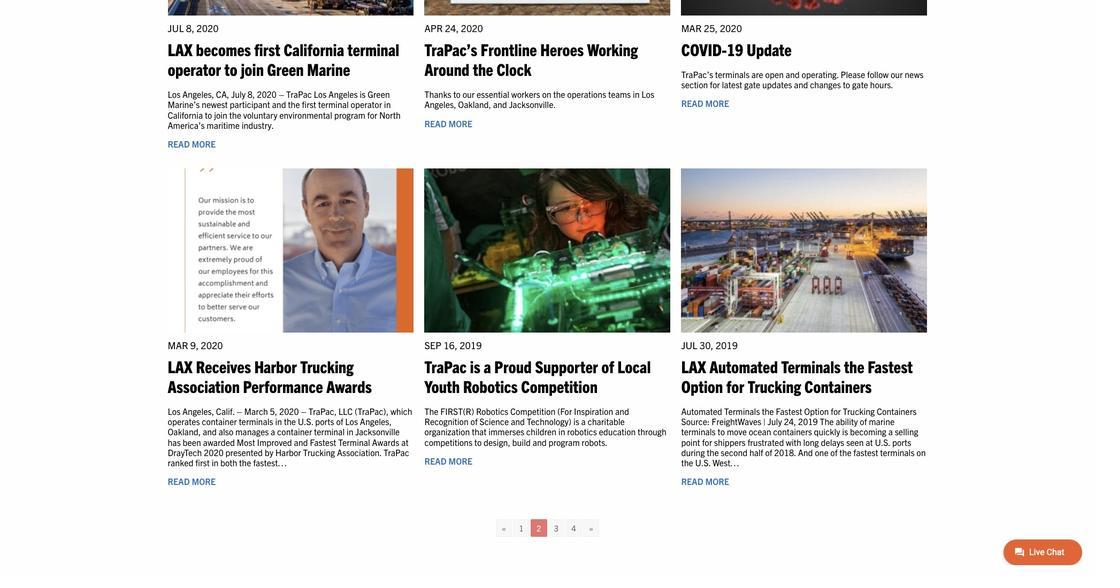 Task type: describe. For each thing, give the bounding box(es) containing it.
competition inside trapac is a proud supporter of local youth robotics competition
[[521, 376, 598, 397]]

of inside los angeles, calif. – march 5, 2020 – trapac, llc (trapac), which operates container terminals in the u.s. ports of los angeles, oakland, and also manages a container terminal in jacksonville has been awarded most improved and fastest terminal awards at draytech 2020 presented by harbor trucking association. trapac ranked first in both the fastest…
[[336, 417, 343, 427]]

is inside the first(r) robotics competition (for inspiration and recognition of science and technology) is a charitable organization that immerses children in robotics education through competitions to design, build and program robots.
[[574, 417, 580, 427]]

and right updates
[[795, 79, 809, 90]]

supporter
[[535, 356, 598, 377]]

updates
[[763, 79, 793, 90]]

trapac's terminals are open and operating. please follow our news section for latest gate updates and changes to gate hours.
[[682, 69, 924, 90]]

calif.
[[216, 406, 235, 417]]

proud
[[495, 356, 532, 377]]

fastest…
[[253, 458, 287, 468]]

24, inside 'trapac's frontline heroes working around the clock' article
[[445, 22, 459, 34]]

los angeles, calif. – march 5, 2020 – trapac, llc (trapac), which operates container terminals in the u.s. ports of los angeles, oakland, and also manages a container terminal in jacksonville has been awarded most improved and fastest terminal awards at draytech 2020 presented by harbor trucking association. trapac ranked first in both the fastest…
[[168, 406, 412, 468]]

thanks to our essential workers on the operations teams in los angeles, oakland, and jacksonville.
[[425, 89, 655, 110]]

mar 25, 2020
[[682, 22, 742, 34]]

read for lax receives harbor trucking association performance awards
[[168, 476, 190, 487]]

move
[[727, 427, 747, 438]]

competition inside the first(r) robotics competition (for inspiration and recognition of science and technology) is a charitable organization that immerses children in robotics education through competitions to design, build and program robots.
[[511, 406, 556, 417]]

for inside 'lax automated terminals the fastest option for trucking containers'
[[727, 376, 745, 397]]

newest
[[202, 99, 228, 110]]

5,
[[270, 406, 277, 417]]

automated inside automated terminals the fastest option for trucking containers source: freightwaves | july 24, 2019 the ability of marine terminals to move ocean containers quickly is becoming a selling point for shippers frustrated with long delays seen at u.s. ports during the second half of 2018. and one of the fastest terminals on the u.s. west…
[[682, 406, 723, 417]]

freightwaves
[[712, 417, 762, 427]]

at inside automated terminals the fastest option for trucking containers source: freightwaves | july 24, 2019 the ability of marine terminals to move ocean containers quickly is becoming a selling point for shippers frustrated with long delays seen at u.s. ports during the second half of 2018. and one of the fastest terminals on the u.s. west…
[[866, 437, 873, 448]]

to inside trapac's terminals are open and operating. please follow our news section for latest gate updates and changes to gate hours.
[[843, 79, 851, 90]]

2020 right 9,
[[201, 339, 223, 352]]

16,
[[444, 339, 458, 352]]

trapac's frontline heroes working around the clock
[[425, 38, 638, 79]]

read more for lax automated terminals the fastest option for trucking containers
[[682, 476, 730, 487]]

more for covid-19 update
[[706, 98, 730, 109]]

in inside los angeles, ca, july 8, 2020 – trapac los angeles is green marine's newest participant and the first terminal operator in california to join the voluntary environmental program for north america's maritime industry.
[[384, 99, 391, 110]]

presented
[[226, 447, 263, 458]]

robotics inside trapac is a proud supporter of local youth robotics competition
[[463, 376, 518, 397]]

more for trapac is a proud supporter of local youth robotics competition
[[449, 456, 473, 467]]

trucking inside 'lax automated terminals the fastest option for trucking containers'
[[748, 376, 802, 397]]

trucking inside automated terminals the fastest option for trucking containers source: freightwaves | july 24, 2019 the ability of marine terminals to move ocean containers quickly is becoming a selling point for shippers frustrated with long delays seen at u.s. ports during the second half of 2018. and one of the fastest terminals on the u.s. west…
[[843, 406, 875, 417]]

and right open
[[786, 69, 800, 80]]

quickly
[[814, 427, 841, 438]]

u.s. inside los angeles, calif. – march 5, 2020 – trapac, llc (trapac), which operates container terminals in the u.s. ports of los angeles, oakland, and also manages a container terminal in jacksonville has been awarded most improved and fastest terminal awards at draytech 2020 presented by harbor trucking association. trapac ranked first in both the fastest…
[[298, 417, 313, 427]]

more for lax receives harbor trucking association performance awards
[[192, 476, 216, 487]]

to inside los angeles, ca, july 8, 2020 – trapac los angeles is green marine's newest participant and the first terminal operator in california to join the voluntary environmental program for north america's maritime industry.
[[205, 110, 212, 120]]

trapac's for trapac's terminals are open and operating. please follow our news section for latest gate updates and changes to gate hours.
[[682, 69, 714, 80]]

read more for trapac is a proud supporter of local youth robotics competition
[[425, 456, 473, 467]]

angeles, inside thanks to our essential workers on the operations teams in los angeles, oakland, and jacksonville.
[[425, 99, 456, 110]]

draytech
[[168, 447, 202, 458]]

participant
[[230, 99, 270, 110]]

covid-19 update article
[[682, 0, 928, 158]]

lax becomes first california terminal operator to join green marine
[[168, 38, 400, 79]]

lax becomes first california terminal operator to join green marine article
[[168, 0, 414, 158]]

join inside lax becomes first california terminal operator to join green marine
[[241, 58, 264, 79]]

read more for trapac's frontline heroes working around the clock
[[425, 118, 473, 129]]

robots.
[[582, 437, 608, 448]]

jul for lax automated terminals the fastest option for trucking containers
[[682, 339, 698, 352]]

around
[[425, 58, 470, 79]]

4 link
[[566, 520, 582, 538]]

apr 24, 2020
[[425, 22, 483, 34]]

terminals inside los angeles, calif. – march 5, 2020 – trapac, llc (trapac), which operates container terminals in the u.s. ports of los angeles, oakland, and also manages a container terminal in jacksonville has been awarded most improved and fastest terminal awards at draytech 2020 presented by harbor trucking association. trapac ranked first in both the fastest…
[[239, 417, 273, 427]]

heroes
[[541, 38, 584, 59]]

is inside automated terminals the fastest option for trucking containers source: freightwaves | july 24, 2019 the ability of marine terminals to move ocean containers quickly is becoming a selling point for shippers frustrated with long delays seen at u.s. ports during the second half of 2018. and one of the fastest terminals on the u.s. west…
[[843, 427, 849, 438]]

our inside trapac's terminals are open and operating. please follow our news section for latest gate updates and changes to gate hours.
[[891, 69, 903, 80]]

trucking inside los angeles, calif. – march 5, 2020 – trapac, llc (trapac), which operates container terminals in the u.s. ports of los angeles, oakland, and also manages a container terminal in jacksonville has been awarded most improved and fastest terminal awards at draytech 2020 presented by harbor trucking association. trapac ranked first in both the fastest…
[[303, 447, 335, 458]]

read more link for lax automated terminals the fastest option for trucking containers
[[682, 476, 730, 487]]

our inside thanks to our essential workers on the operations teams in los angeles, oakland, and jacksonville.
[[463, 89, 475, 100]]

and right build at bottom
[[533, 437, 547, 448]]

section
[[682, 79, 708, 90]]

and
[[798, 447, 813, 458]]

the inside trapac's frontline heroes working around the clock
[[473, 58, 493, 79]]

is inside los angeles, ca, july 8, 2020 – trapac los angeles is green marine's newest participant and the first terminal operator in california to join the voluntary environmental program for north america's maritime industry.
[[360, 89, 366, 100]]

and up the education
[[616, 406, 630, 417]]

seen
[[847, 437, 864, 448]]

|
[[764, 417, 766, 427]]

update
[[747, 38, 792, 59]]

2 gate from the left
[[853, 79, 869, 90]]

(for
[[558, 406, 572, 417]]

0 horizontal spatial 8,
[[186, 22, 194, 34]]

lax for lax receives harbor trucking association performance awards
[[168, 356, 193, 377]]

ocean
[[749, 427, 772, 438]]

july inside automated terminals the fastest option for trucking containers source: freightwaves | july 24, 2019 the ability of marine terminals to move ocean containers quickly is becoming a selling point for shippers frustrated with long delays seen at u.s. ports during the second half of 2018. and one of the fastest terminals on the u.s. west…
[[768, 417, 782, 427]]

awards inside los angeles, calif. – march 5, 2020 – trapac, llc (trapac), which operates container terminals in the u.s. ports of los angeles, oakland, and also manages a container terminal in jacksonville has been awarded most improved and fastest terminal awards at draytech 2020 presented by harbor trucking association. trapac ranked first in both the fastest…
[[372, 437, 400, 448]]

angeles, up terminal on the left
[[360, 417, 392, 427]]

sep 16, 2019
[[425, 339, 482, 352]]

technology)
[[527, 417, 572, 427]]

harbor inside los angeles, calif. – march 5, 2020 – trapac, llc (trapac), which operates container terminals in the u.s. ports of los angeles, oakland, and also manages a container terminal in jacksonville has been awarded most improved and fastest terminal awards at draytech 2020 presented by harbor trucking association. trapac ranked first in both the fastest…
[[276, 447, 301, 458]]

association.
[[337, 447, 382, 458]]

first inside los angeles, calif. – march 5, 2020 – trapac, llc (trapac), which operates container terminals in the u.s. ports of los angeles, oakland, and also manages a container terminal in jacksonville has been awarded most improved and fastest terminal awards at draytech 2020 presented by harbor trucking association. trapac ranked first in both the fastest…
[[195, 458, 210, 468]]

apr
[[425, 22, 443, 34]]

terminals inside automated terminals the fastest option for trucking containers source: freightwaves | july 24, 2019 the ability of marine terminals to move ocean containers quickly is becoming a selling point for shippers frustrated with long delays seen at u.s. ports during the second half of 2018. and one of the fastest terminals on the u.s. west…
[[725, 406, 760, 417]]

of right half
[[766, 447, 773, 458]]

trapac's frontline heroes working around the clock article
[[425, 0, 671, 158]]

jacksonville
[[356, 427, 400, 438]]

jul for lax becomes first california terminal operator to join green marine
[[168, 22, 184, 34]]

los left angeles at the left of the page
[[314, 89, 327, 100]]

of right ability
[[860, 417, 867, 427]]

for right the point
[[702, 437, 713, 448]]

ability
[[836, 417, 858, 427]]

option inside 'lax automated terminals the fastest option for trucking containers'
[[682, 376, 723, 397]]

march
[[244, 406, 268, 417]]

open
[[766, 69, 784, 80]]

program inside los angeles, ca, july 8, 2020 – trapac los angeles is green marine's newest participant and the first terminal operator in california to join the voluntary environmental program for north america's maritime industry.
[[334, 110, 366, 120]]

2020 inside 'trapac's frontline heroes working around the clock' article
[[461, 22, 483, 34]]

read more link for lax receives harbor trucking association performance awards
[[168, 476, 216, 487]]

california inside los angeles, ca, july 8, 2020 – trapac los angeles is green marine's newest participant and the first terminal operator in california to join the voluntary environmental program for north america's maritime industry.
[[168, 110, 203, 120]]

fastest inside automated terminals the fastest option for trucking containers source: freightwaves | july 24, 2019 the ability of marine terminals to move ocean containers quickly is becoming a selling point for shippers frustrated with long delays seen at u.s. ports during the second half of 2018. and one of the fastest terminals on the u.s. west…
[[776, 406, 803, 417]]

frontline
[[481, 38, 537, 59]]

9,
[[190, 339, 199, 352]]

trapac is a proud supporter of local youth robotics competition
[[425, 356, 651, 397]]

first inside los angeles, ca, july 8, 2020 – trapac los angeles is green marine's newest participant and the first terminal operator in california to join the voluntary environmental program for north america's maritime industry.
[[302, 99, 316, 110]]

jul 30, 2019
[[682, 339, 738, 352]]

terminal inside los angeles, calif. – march 5, 2020 – trapac, llc (trapac), which operates container terminals in the u.s. ports of los angeles, oakland, and also manages a container terminal in jacksonville has been awarded most improved and fastest terminal awards at draytech 2020 presented by harbor trucking association. trapac ranked first in both the fastest…
[[314, 427, 345, 438]]

trapac inside los angeles, ca, july 8, 2020 – trapac los angeles is green marine's newest participant and the first terminal operator in california to join the voluntary environmental program for north america's maritime industry.
[[286, 89, 312, 100]]

trucking inside lax receives harbor trucking association performance awards
[[300, 356, 354, 377]]

and inside thanks to our essential workers on the operations teams in los angeles, oakland, and jacksonville.
[[493, 99, 507, 110]]

1 horizontal spatial u.s.
[[696, 458, 711, 468]]

trapac inside trapac is a proud supporter of local youth robotics competition
[[425, 356, 467, 377]]

2019 for is
[[460, 339, 482, 352]]

on inside thanks to our essential workers on the operations teams in los angeles, oakland, and jacksonville.
[[542, 89, 552, 100]]

youth
[[425, 376, 460, 397]]

also
[[219, 427, 234, 438]]

harbor inside lax receives harbor trucking association performance awards
[[254, 356, 297, 377]]

containers
[[774, 427, 812, 438]]

terminal inside lax becomes first california terminal operator to join green marine
[[348, 38, 400, 59]]

mar 9, 2020
[[168, 339, 223, 352]]

2018.
[[775, 447, 796, 458]]

recognition
[[425, 417, 469, 427]]

fastest inside 'lax automated terminals the fastest option for trucking containers'
[[868, 356, 913, 377]]

the inside thanks to our essential workers on the operations teams in los angeles, oakland, and jacksonville.
[[554, 89, 566, 100]]

2 horizontal spatial u.s.
[[875, 437, 891, 448]]

more for lax becomes first california terminal operator to join green marine
[[192, 139, 216, 149]]

robotics
[[567, 427, 597, 438]]

mar for covid-19 update
[[682, 22, 702, 34]]

for inside los angeles, ca, july 8, 2020 – trapac los angeles is green marine's newest participant and the first terminal operator in california to join the voluntary environmental program for north america's maritime industry.
[[367, 110, 378, 120]]

to inside lax becomes first california terminal operator to join green marine
[[225, 58, 237, 79]]

trapac automated terminal image
[[682, 169, 928, 333]]

fastest inside los angeles, calif. – march 5, 2020 – trapac, llc (trapac), which operates container terminals in the u.s. ports of los angeles, oakland, and also manages a container terminal in jacksonville has been awarded most improved and fastest terminal awards at draytech 2020 presented by harbor trucking association. trapac ranked first in both the fastest…
[[310, 437, 336, 448]]

los up america's
[[168, 89, 181, 100]]

with
[[786, 437, 802, 448]]

of right one
[[831, 447, 838, 458]]

jacksonville.
[[509, 99, 556, 110]]

operator inside los angeles, ca, july 8, 2020 – trapac los angeles is green marine's newest participant and the first terminal operator in california to join the voluntary environmental program for north america's maritime industry.
[[351, 99, 382, 110]]

2019 inside automated terminals the fastest option for trucking containers source: freightwaves | july 24, 2019 the ability of marine terminals to move ocean containers quickly is becoming a selling point for shippers frustrated with long delays seen at u.s. ports during the second half of 2018. and one of the fastest terminals on the u.s. west…
[[799, 417, 818, 427]]

news
[[905, 69, 924, 80]]

19
[[727, 38, 744, 59]]

a inside automated terminals the fastest option for trucking containers source: freightwaves | july 24, 2019 the ability of marine terminals to move ocean containers quickly is becoming a selling point for shippers frustrated with long delays seen at u.s. ports during the second half of 2018. and one of the fastest terminals on the u.s. west…
[[889, 427, 893, 438]]

2020 right 5,
[[279, 406, 299, 417]]

read for trapac is a proud supporter of local youth robotics competition
[[425, 456, 447, 467]]

north
[[380, 110, 401, 120]]

sep
[[425, 339, 442, 352]]

1 horizontal spatial container
[[277, 427, 312, 438]]

been
[[183, 437, 201, 448]]

3
[[554, 524, 559, 534]]

llc
[[339, 406, 353, 417]]

half
[[750, 447, 764, 458]]

covid-19 update
[[682, 38, 792, 59]]

local
[[618, 356, 651, 377]]

covid-
[[682, 38, 727, 59]]

operator inside lax becomes first california terminal operator to join green marine
[[168, 58, 221, 79]]

robotics inside the first(r) robotics competition (for inspiration and recognition of science and technology) is a charitable organization that immerses children in robotics education through competitions to design, build and program robots.
[[476, 406, 509, 417]]

by
[[265, 447, 274, 458]]

industry.
[[242, 120, 274, 131]]

program inside the first(r) robotics competition (for inspiration and recognition of science and technology) is a charitable organization that immerses children in robotics education through competitions to design, build and program robots.
[[549, 437, 580, 448]]

in inside the first(r) robotics competition (for inspiration and recognition of science and technology) is a charitable organization that immerses children in robotics education through competitions to design, build and program robots.
[[559, 427, 566, 438]]

clock
[[497, 58, 532, 79]]

that
[[472, 427, 487, 438]]

and right improved
[[294, 437, 308, 448]]

a inside the first(r) robotics competition (for inspiration and recognition of science and technology) is a charitable organization that immerses children in robotics education through competitions to design, build and program robots.
[[582, 417, 586, 427]]

read for lax becomes first california terminal operator to join green marine
[[168, 139, 190, 149]]

source:
[[682, 417, 710, 427]]

terminals up during
[[682, 427, 716, 438]]

terminals inside trapac's terminals are open and operating. please follow our news section for latest gate updates and changes to gate hours.
[[716, 69, 750, 80]]

a inside los angeles, calif. – march 5, 2020 – trapac, llc (trapac), which operates container terminals in the u.s. ports of los angeles, oakland, and also manages a container terminal in jacksonville has been awarded most improved and fastest terminal awards at draytech 2020 presented by harbor trucking association. trapac ranked first in both the fastest…
[[271, 427, 275, 438]]

to inside thanks to our essential workers on the operations teams in los angeles, oakland, and jacksonville.
[[454, 89, 461, 100]]

1
[[519, 524, 524, 534]]

ranked
[[168, 458, 194, 468]]

for up the quickly
[[831, 406, 841, 417]]

« link
[[496, 520, 512, 538]]

green inside lax becomes first california terminal operator to join green marine
[[267, 58, 304, 79]]

one
[[815, 447, 829, 458]]

lax automated terminals the fastest option for trucking containers
[[682, 356, 913, 397]]

first inside lax becomes first california terminal operator to join green marine
[[254, 38, 280, 59]]

manages
[[236, 427, 269, 438]]

trapac's for trapac's frontline heroes working around the clock
[[425, 38, 478, 59]]

30,
[[700, 339, 714, 352]]



Task type: locate. For each thing, give the bounding box(es) containing it.
jul
[[168, 22, 184, 34], [682, 339, 698, 352]]

read down america's
[[168, 139, 190, 149]]

1 vertical spatial jul
[[682, 339, 698, 352]]

0 vertical spatial awards
[[327, 376, 372, 397]]

the inside automated terminals the fastest option for trucking containers source: freightwaves | july 24, 2019 the ability of marine terminals to move ocean containers quickly is becoming a selling point for shippers frustrated with long delays seen at u.s. ports during the second half of 2018. and one of the fastest terminals on the u.s. west…
[[820, 417, 834, 427]]

and up build at bottom
[[511, 417, 525, 427]]

read for covid-19 update
[[682, 98, 704, 109]]

0 horizontal spatial container
[[202, 417, 237, 427]]

to up "ca,"
[[225, 58, 237, 79]]

changes
[[810, 79, 841, 90]]

2 at from the left
[[866, 437, 873, 448]]

0 horizontal spatial awards
[[327, 376, 372, 397]]

more for trapac's frontline heroes working around the clock
[[449, 118, 473, 129]]

0 vertical spatial fastest
[[868, 356, 913, 377]]

terminals down selling
[[881, 447, 915, 458]]

is right the quickly
[[843, 427, 849, 438]]

read for lax automated terminals the fastest option for trucking containers
[[682, 476, 704, 487]]

first right ranked
[[195, 458, 210, 468]]

1 horizontal spatial terminals
[[782, 356, 841, 377]]

more for lax automated terminals the fastest option for trucking containers
[[706, 476, 730, 487]]

more inside lax receives harbor trucking association performance awards 'article'
[[192, 476, 216, 487]]

for
[[710, 79, 720, 90], [367, 110, 378, 120], [727, 376, 745, 397], [831, 406, 841, 417], [702, 437, 713, 448]]

2 vertical spatial u.s.
[[696, 458, 711, 468]]

1 horizontal spatial mar
[[682, 22, 702, 34]]

0 vertical spatial join
[[241, 58, 264, 79]]

immerses
[[489, 427, 525, 438]]

0 vertical spatial green
[[267, 58, 304, 79]]

1 vertical spatial fastest
[[776, 406, 803, 417]]

1 vertical spatial oakland,
[[168, 427, 201, 438]]

2 vertical spatial terminal
[[314, 427, 345, 438]]

of
[[602, 356, 615, 377], [336, 417, 343, 427], [471, 417, 478, 427], [860, 417, 867, 427], [766, 447, 773, 458], [831, 447, 838, 458]]

science
[[480, 417, 509, 427]]

coronavirus image
[[682, 0, 928, 16]]

in down llc
[[347, 427, 354, 438]]

0 vertical spatial trapac
[[286, 89, 312, 100]]

on
[[542, 89, 552, 100], [917, 447, 926, 458]]

read more link down thanks
[[425, 118, 473, 129]]

robotics up that
[[476, 406, 509, 417]]

of inside trapac is a proud supporter of local youth robotics competition
[[602, 356, 615, 377]]

read more down west…
[[682, 476, 730, 487]]

photo of trapac los angeles image
[[168, 0, 414, 16]]

first(r)
[[441, 406, 474, 417]]

angeles, inside los angeles, ca, july 8, 2020 – trapac los angeles is green marine's newest participant and the first terminal operator in california to join the voluntary environmental program for north america's maritime industry.
[[183, 89, 214, 100]]

terminals left are
[[716, 69, 750, 80]]

delays
[[821, 437, 845, 448]]

ports inside los angeles, calif. – march 5, 2020 – trapac, llc (trapac), which operates container terminals in the u.s. ports of los angeles, oakland, and also manages a container terminal in jacksonville has been awarded most improved and fastest terminal awards at draytech 2020 presented by harbor trucking association. trapac ranked first in both the fastest…
[[315, 417, 334, 427]]

operations
[[568, 89, 607, 100]]

teams
[[609, 89, 631, 100]]

1 vertical spatial green
[[368, 89, 390, 100]]

environmental
[[280, 110, 332, 120]]

in right angeles at the left of the page
[[384, 99, 391, 110]]

association
[[168, 376, 240, 397]]

2019 right 30,
[[716, 339, 738, 352]]

read more inside 'covid-19 update' article
[[682, 98, 730, 109]]

0 horizontal spatial option
[[682, 376, 723, 397]]

1 vertical spatial trapac's
[[682, 69, 714, 80]]

container
[[202, 417, 237, 427], [277, 427, 312, 438]]

lax inside 'lax automated terminals the fastest option for trucking containers'
[[682, 356, 707, 377]]

awards right terminal on the left
[[372, 437, 400, 448]]

awarded
[[203, 437, 235, 448]]

1 horizontal spatial on
[[917, 447, 926, 458]]

competitions
[[425, 437, 473, 448]]

the left first(r)
[[425, 406, 439, 417]]

–
[[279, 89, 284, 100], [237, 406, 242, 417], [301, 406, 307, 417]]

0 vertical spatial jul
[[168, 22, 184, 34]]

los right teams
[[642, 89, 655, 100]]

in
[[633, 89, 640, 100], [384, 99, 391, 110], [275, 417, 282, 427], [347, 427, 354, 438], [559, 427, 566, 438], [212, 458, 219, 468]]

harbor
[[254, 356, 297, 377], [276, 447, 301, 458]]

containers up selling
[[877, 406, 917, 417]]

performance
[[243, 376, 323, 397]]

more
[[706, 98, 730, 109], [449, 118, 473, 129], [192, 139, 216, 149], [449, 456, 473, 467], [192, 476, 216, 487], [706, 476, 730, 487]]

more inside "trapac is a proud supporter of local youth robotics competition" article
[[449, 456, 473, 467]]

1 vertical spatial option
[[805, 406, 829, 417]]

0 horizontal spatial containers
[[805, 376, 872, 397]]

are
[[752, 69, 764, 80]]

a down 5,
[[271, 427, 275, 438]]

and inside los angeles, ca, july 8, 2020 – trapac los angeles is green marine's newest participant and the first terminal operator in california to join the voluntary environmental program for north america's maritime industry.
[[272, 99, 286, 110]]

is right (for
[[574, 417, 580, 427]]

automated down jul 30, 2019 on the right of page
[[710, 356, 778, 377]]

option inside automated terminals the fastest option for trucking containers source: freightwaves | july 24, 2019 the ability of marine terminals to move ocean containers quickly is becoming a selling point for shippers frustrated with long delays seen at u.s. ports during the second half of 2018. and one of the fastest terminals on the u.s. west…
[[805, 406, 829, 417]]

and left workers
[[493, 99, 507, 110]]

voluntary
[[243, 110, 278, 120]]

for inside trapac's terminals are open and operating. please follow our news section for latest gate updates and changes to gate hours.
[[710, 79, 720, 90]]

0 vertical spatial oakland,
[[458, 99, 491, 110]]

read more link for trapac's frontline heroes working around the clock
[[425, 118, 473, 129]]

first right becomes
[[254, 38, 280, 59]]

read for trapac's frontline heroes working around the clock
[[425, 118, 447, 129]]

0 vertical spatial 24,
[[445, 22, 459, 34]]

read more link down america's
[[168, 139, 216, 149]]

green up north
[[368, 89, 390, 100]]

trapac's down covid-
[[682, 69, 714, 80]]

0 vertical spatial automated
[[710, 356, 778, 377]]

1 vertical spatial operator
[[351, 99, 382, 110]]

u.s. down "marine"
[[875, 437, 891, 448]]

selling
[[895, 427, 919, 438]]

2 link
[[531, 520, 547, 538]]

1 vertical spatial 8,
[[248, 89, 255, 100]]

becomes
[[196, 38, 251, 59]]

read more link down west…
[[682, 476, 730, 487]]

1 vertical spatial july
[[768, 417, 782, 427]]

0 horizontal spatial gate
[[745, 79, 761, 90]]

lax inside lax receives harbor trucking association performance awards
[[168, 356, 193, 377]]

1 vertical spatial first
[[302, 99, 316, 110]]

join inside los angeles, ca, july 8, 2020 – trapac los angeles is green marine's newest participant and the first terminal operator in california to join the voluntary environmental program for north america's maritime industry.
[[214, 110, 227, 120]]

the first(r) robotics competition (for inspiration and recognition of science and technology) is a charitable organization that immerses children in robotics education through competitions to design, build and program robots.
[[425, 406, 667, 448]]

1 gate from the left
[[745, 79, 761, 90]]

to right america's
[[205, 110, 212, 120]]

mar inside lax receives harbor trucking association performance awards 'article'
[[168, 339, 188, 352]]

1 horizontal spatial california
[[284, 38, 344, 59]]

– inside los angeles, ca, july 8, 2020 – trapac los angeles is green marine's newest participant and the first terminal operator in california to join the voluntary environmental program for north america's maritime industry.
[[279, 89, 284, 100]]

(trapac),
[[355, 406, 389, 417]]

8, inside los angeles, ca, july 8, 2020 – trapac los angeles is green marine's newest participant and the first terminal operator in california to join the voluntary environmental program for north america's maritime industry.
[[248, 89, 255, 100]]

read more link inside lax receives harbor trucking association performance awards 'article'
[[168, 476, 216, 487]]

0 horizontal spatial u.s.
[[298, 417, 313, 427]]

1 at from the left
[[402, 437, 409, 448]]

robotics up science
[[463, 376, 518, 397]]

read down competitions
[[425, 456, 447, 467]]

read more link for covid-19 update
[[682, 98, 730, 109]]

0 horizontal spatial oakland,
[[168, 427, 201, 438]]

read more inside lax receives harbor trucking association performance awards 'article'
[[168, 476, 216, 487]]

los angeles, ca, july 8, 2020 – trapac los angeles is green marine's newest participant and the first terminal operator in california to join the voluntary environmental program for north america's maritime industry.
[[168, 89, 401, 131]]

trapac up environmental
[[286, 89, 312, 100]]

«
[[502, 524, 506, 534]]

1 horizontal spatial operator
[[351, 99, 382, 110]]

0 vertical spatial july
[[231, 89, 246, 100]]

america's
[[168, 120, 205, 131]]

1 horizontal spatial green
[[368, 89, 390, 100]]

0 horizontal spatial at
[[402, 437, 409, 448]]

trapac's down apr 24, 2020
[[425, 38, 478, 59]]

california inside lax becomes first california terminal operator to join green marine
[[284, 38, 344, 59]]

july right |
[[768, 417, 782, 427]]

0 vertical spatial ports
[[315, 417, 334, 427]]

lax for lax automated terminals the fastest option for trucking containers
[[682, 356, 707, 377]]

0 vertical spatial our
[[891, 69, 903, 80]]

1 vertical spatial terminals
[[725, 406, 760, 417]]

containers up ability
[[805, 376, 872, 397]]

ports down "marine"
[[893, 437, 912, 448]]

2020 right apr
[[461, 22, 483, 34]]

automated up the point
[[682, 406, 723, 417]]

1 vertical spatial harbor
[[276, 447, 301, 458]]

build
[[513, 437, 531, 448]]

and
[[786, 69, 800, 80], [795, 79, 809, 90], [272, 99, 286, 110], [493, 99, 507, 110], [616, 406, 630, 417], [511, 417, 525, 427], [203, 427, 217, 438], [294, 437, 308, 448], [533, 437, 547, 448]]

lax receives harbor trucking association performance awards article
[[168, 169, 414, 496]]

ports inside automated terminals the fastest option for trucking containers source: freightwaves | july 24, 2019 the ability of marine terminals to move ocean containers quickly is becoming a selling point for shippers frustrated with long delays seen at u.s. ports during the second half of 2018. and one of the fastest terminals on the u.s. west…
[[893, 437, 912, 448]]

read more down thanks
[[425, 118, 473, 129]]

terminals inside 'lax automated terminals the fastest option for trucking containers'
[[782, 356, 841, 377]]

0 vertical spatial terminal
[[348, 38, 400, 59]]

1 vertical spatial program
[[549, 437, 580, 448]]

harbor up 5,
[[254, 356, 297, 377]]

1 vertical spatial containers
[[877, 406, 917, 417]]

trucking up becoming on the bottom right of page
[[843, 406, 875, 417]]

0 horizontal spatial program
[[334, 110, 366, 120]]

1 horizontal spatial option
[[805, 406, 829, 417]]

shippers
[[715, 437, 746, 448]]

read inside 'covid-19 update' article
[[682, 98, 704, 109]]

of inside the first(r) robotics competition (for inspiration and recognition of science and technology) is a charitable organization that immerses children in robotics education through competitions to design, build and program robots.
[[471, 417, 478, 427]]

2020 up becomes
[[197, 22, 219, 34]]

mar for lax receives harbor trucking association performance awards
[[168, 339, 188, 352]]

a medal for you image
[[168, 169, 414, 333]]

for left latest
[[710, 79, 720, 90]]

awards up llc
[[327, 376, 372, 397]]

marine
[[307, 58, 350, 79]]

trapac's inside trapac's frontline heroes working around the clock
[[425, 38, 478, 59]]

california left maritime
[[168, 110, 203, 120]]

july right "ca,"
[[231, 89, 246, 100]]

gate right latest
[[745, 79, 761, 90]]

essential
[[477, 89, 510, 100]]

for left north
[[367, 110, 378, 120]]

1 horizontal spatial our
[[891, 69, 903, 80]]

most
[[237, 437, 255, 448]]

trapac,
[[309, 406, 337, 417]]

2 horizontal spatial first
[[302, 99, 316, 110]]

los up has
[[168, 406, 181, 417]]

green inside los angeles, ca, july 8, 2020 – trapac los angeles is green marine's newest participant and the first terminal operator in california to join the voluntary environmental program for north america's maritime industry.
[[368, 89, 390, 100]]

to inside automated terminals the fastest option for trucking containers source: freightwaves | july 24, 2019 the ability of marine terminals to move ocean containers quickly is becoming a selling point for shippers frustrated with long delays seen at u.s. ports during the second half of 2018. and one of the fastest terminals on the u.s. west…
[[718, 427, 725, 438]]

angeles
[[329, 89, 358, 100]]

read more for lax becomes first california terminal operator to join green marine
[[168, 139, 216, 149]]

lax automated terminals the fastest option for trucking containers article
[[682, 169, 928, 496]]

read down ranked
[[168, 476, 190, 487]]

2019 inside "trapac is a proud supporter of local youth robotics competition" article
[[460, 339, 482, 352]]

1 horizontal spatial the
[[820, 417, 834, 427]]

u.s.
[[298, 417, 313, 427], [875, 437, 891, 448], [696, 458, 711, 468]]

at right seen
[[866, 437, 873, 448]]

trapac is a proud supporter of local youth robotics competition article
[[425, 169, 671, 496]]

2 vertical spatial trapac
[[384, 447, 409, 458]]

read more link inside lax becomes first california terminal operator to join green marine article
[[168, 139, 216, 149]]

competition up (for
[[521, 376, 598, 397]]

oakland, up draytech on the bottom left of page
[[168, 427, 201, 438]]

1 horizontal spatial trapac
[[384, 447, 409, 458]]

1 vertical spatial automated
[[682, 406, 723, 417]]

containers inside 'lax automated terminals the fastest option for trucking containers'
[[805, 376, 872, 397]]

operates
[[168, 417, 200, 427]]

2 vertical spatial fastest
[[310, 437, 336, 448]]

join up participant
[[241, 58, 264, 79]]

the
[[425, 406, 439, 417], [820, 417, 834, 427]]

– up environmental
[[279, 89, 284, 100]]

read more link for trapac is a proud supporter of local youth robotics competition
[[425, 456, 473, 467]]

the inside 'lax automated terminals the fastest option for trucking containers'
[[845, 356, 865, 377]]

please
[[841, 69, 866, 80]]

trapac's inside trapac's terminals are open and operating. please follow our news section for latest gate updates and changes to gate hours.
[[682, 69, 714, 80]]

0 vertical spatial harbor
[[254, 356, 297, 377]]

read inside "trapac is a proud supporter of local youth robotics competition" article
[[425, 456, 447, 467]]

0 vertical spatial operator
[[168, 58, 221, 79]]

program down angeles at the left of the page
[[334, 110, 366, 120]]

awards inside lax receives harbor trucking association performance awards
[[327, 376, 372, 397]]

a inside trapac is a proud supporter of local youth robotics competition
[[484, 356, 491, 377]]

los up terminal on the left
[[345, 417, 358, 427]]

our
[[891, 69, 903, 80], [463, 89, 475, 100]]

read more link for lax becomes first california terminal operator to join green marine
[[168, 139, 216, 149]]

operating.
[[802, 69, 839, 80]]

2 vertical spatial first
[[195, 458, 210, 468]]

1 horizontal spatial containers
[[877, 406, 917, 417]]

read more down ranked
[[168, 476, 216, 487]]

ports
[[315, 417, 334, 427], [893, 437, 912, 448]]

terminal inside los angeles, ca, july 8, 2020 – trapac los angeles is green marine's newest participant and the first terminal operator in california to join the voluntary environmental program for north america's maritime industry.
[[318, 99, 349, 110]]

is right angeles at the left of the page
[[360, 89, 366, 100]]

second
[[721, 447, 748, 458]]

container up 'awarded'
[[202, 417, 237, 427]]

inspiration
[[574, 406, 614, 417]]

lax inside lax becomes first california terminal operator to join green marine
[[168, 38, 193, 59]]

0 horizontal spatial fastest
[[310, 437, 336, 448]]

0 horizontal spatial mar
[[168, 339, 188, 352]]

lax for lax becomes first california terminal operator to join green marine
[[168, 38, 193, 59]]

24, inside automated terminals the fastest option for trucking containers source: freightwaves | july 24, 2019 the ability of marine terminals to move ocean containers quickly is becoming a selling point for shippers frustrated with long delays seen at u.s. ports during the second half of 2018. and one of the fastest terminals on the u.s. west…
[[784, 417, 797, 427]]

thanks
[[425, 89, 452, 100]]

join
[[241, 58, 264, 79], [214, 110, 227, 120]]

0 vertical spatial california
[[284, 38, 344, 59]]

trapac inside los angeles, calif. – march 5, 2020 – trapac, llc (trapac), which operates container terminals in the u.s. ports of los angeles, oakland, and also manages a container terminal in jacksonville has been awarded most improved and fastest terminal awards at draytech 2020 presented by harbor trucking association. trapac ranked first in both the fastest…
[[384, 447, 409, 458]]

read more for lax receives harbor trucking association performance awards
[[168, 476, 216, 487]]

1 vertical spatial mar
[[168, 339, 188, 352]]

to left move
[[718, 427, 725, 438]]

oakland, inside los angeles, calif. – march 5, 2020 – trapac, llc (trapac), which operates container terminals in the u.s. ports of los angeles, oakland, and also manages a container terminal in jacksonville has been awarded most improved and fastest terminal awards at draytech 2020 presented by harbor trucking association. trapac ranked first in both the fastest…
[[168, 427, 201, 438]]

terminals up most
[[239, 417, 273, 427]]

1 vertical spatial california
[[168, 110, 203, 120]]

marine's
[[168, 99, 200, 110]]

0 vertical spatial trapac's
[[425, 38, 478, 59]]

1 vertical spatial competition
[[511, 406, 556, 417]]

automated terminals the fastest option for trucking containers source: freightwaves | july 24, 2019 the ability of marine terminals to move ocean containers quickly is becoming a selling point for shippers frustrated with long delays seen at u.s. ports during the second half of 2018. and one of the fastest terminals on the u.s. west…
[[682, 406, 926, 468]]

0 horizontal spatial 24,
[[445, 22, 459, 34]]

in left both
[[212, 458, 219, 468]]

1 vertical spatial on
[[917, 447, 926, 458]]

a right (for
[[582, 417, 586, 427]]

– right the calif.
[[237, 406, 242, 417]]

the
[[473, 58, 493, 79], [554, 89, 566, 100], [288, 99, 300, 110], [229, 110, 241, 120], [845, 356, 865, 377], [762, 406, 774, 417], [284, 417, 296, 427], [707, 447, 719, 458], [840, 447, 852, 458], [239, 458, 251, 468], [682, 458, 694, 468]]

first(r) robotics competition image
[[425, 169, 671, 333]]

1 horizontal spatial oakland,
[[458, 99, 491, 110]]

terminals
[[782, 356, 841, 377], [725, 406, 760, 417]]

competition
[[521, 376, 598, 397], [511, 406, 556, 417]]

receives
[[196, 356, 251, 377]]

is inside trapac is a proud supporter of local youth robotics competition
[[470, 356, 481, 377]]

0 vertical spatial 8,
[[186, 22, 194, 34]]

oakland, inside thanks to our essential workers on the operations teams in los angeles, oakland, and jacksonville.
[[458, 99, 491, 110]]

1 vertical spatial robotics
[[476, 406, 509, 417]]

1 horizontal spatial 2019
[[716, 339, 738, 352]]

1 horizontal spatial join
[[241, 58, 264, 79]]

0 horizontal spatial first
[[195, 458, 210, 468]]

marine
[[869, 417, 895, 427]]

0 vertical spatial competition
[[521, 376, 598, 397]]

2 horizontal spatial –
[[301, 406, 307, 417]]

at inside los angeles, calif. – march 5, 2020 – trapac, llc (trapac), which operates container terminals in the u.s. ports of los angeles, oakland, and also manages a container terminal in jacksonville has been awarded most improved and fastest terminal awards at draytech 2020 presented by harbor trucking association. trapac ranked first in both the fastest…
[[402, 437, 409, 448]]

1 horizontal spatial program
[[549, 437, 580, 448]]

the inside the first(r) robotics competition (for inspiration and recognition of science and technology) is a charitable organization that immerses children in robotics education through competitions to design, build and program robots.
[[425, 406, 439, 417]]

education
[[599, 427, 636, 438]]

24, right apr
[[445, 22, 459, 34]]

1 horizontal spatial 24,
[[784, 417, 797, 427]]

0 vertical spatial first
[[254, 38, 280, 59]]

0 horizontal spatial 2019
[[460, 339, 482, 352]]

0 horizontal spatial trapac's
[[425, 38, 478, 59]]

containers inside automated terminals the fastest option for trucking containers source: freightwaves | july 24, 2019 the ability of marine terminals to move ocean containers quickly is becoming a selling point for shippers frustrated with long delays seen at u.s. ports during the second half of 2018. and one of the fastest terminals on the u.s. west…
[[877, 406, 917, 417]]

0 horizontal spatial ports
[[315, 417, 334, 427]]

u.s. right 5,
[[298, 417, 313, 427]]

in inside thanks to our essential workers on the operations teams in los angeles, oakland, and jacksonville.
[[633, 89, 640, 100]]

awards
[[327, 376, 372, 397], [372, 437, 400, 448]]

2020 up voluntary
[[257, 89, 277, 100]]

organization
[[425, 427, 470, 438]]

more inside 'covid-19 update' article
[[706, 98, 730, 109]]

1 link
[[513, 520, 530, 538]]

lax down 30,
[[682, 356, 707, 377]]

0 vertical spatial option
[[682, 376, 723, 397]]

0 horizontal spatial operator
[[168, 58, 221, 79]]

oakland,
[[458, 99, 491, 110], [168, 427, 201, 438]]

1 vertical spatial 24,
[[784, 417, 797, 427]]

1 vertical spatial u.s.
[[875, 437, 891, 448]]

trucking up |
[[748, 376, 802, 397]]

1 horizontal spatial first
[[254, 38, 280, 59]]

4
[[572, 524, 576, 534]]

0 horizontal spatial our
[[463, 89, 475, 100]]

and left also
[[203, 427, 217, 438]]

1 vertical spatial ports
[[893, 437, 912, 448]]

more down west…
[[706, 476, 730, 487]]

2
[[537, 524, 541, 534]]

more inside 'trapac's frontline heroes working around the clock' article
[[449, 118, 473, 129]]

read more link down competitions
[[425, 456, 473, 467]]

8,
[[186, 22, 194, 34], [248, 89, 255, 100]]

1 horizontal spatial trapac's
[[682, 69, 714, 80]]

0 horizontal spatial green
[[267, 58, 304, 79]]

green up los angeles, ca, july 8, 2020 – trapac los angeles is green marine's newest participant and the first terminal operator in california to join the voluntary environmental program for north america's maritime industry.
[[267, 58, 304, 79]]

to inside the first(r) robotics competition (for inspiration and recognition of science and technology) is a charitable organization that immerses children in robotics education through competitions to design, build and program robots.
[[475, 437, 482, 448]]

option
[[682, 376, 723, 397], [805, 406, 829, 417]]

in right teams
[[633, 89, 640, 100]]

angeles, down around
[[425, 99, 456, 110]]

1 horizontal spatial jul
[[682, 339, 698, 352]]

to left design,
[[475, 437, 482, 448]]

2019 for automated
[[716, 339, 738, 352]]

the left ability
[[820, 417, 834, 427]]

both
[[221, 458, 237, 468]]

read more link inside lax automated terminals the fastest option for trucking containers article
[[682, 476, 730, 487]]

0 vertical spatial on
[[542, 89, 552, 100]]

2 horizontal spatial fastest
[[868, 356, 913, 377]]

fastest
[[868, 356, 913, 377], [776, 406, 803, 417], [310, 437, 336, 448]]

0 horizontal spatial –
[[237, 406, 242, 417]]

read more down section
[[682, 98, 730, 109]]

1 horizontal spatial ports
[[893, 437, 912, 448]]

0 vertical spatial mar
[[682, 22, 702, 34]]

more inside lax automated terminals the fastest option for trucking containers article
[[706, 476, 730, 487]]

gate
[[745, 79, 761, 90], [853, 79, 869, 90]]

improved
[[257, 437, 292, 448]]

read more link inside 'trapac's frontline heroes working around the clock' article
[[425, 118, 473, 129]]

a left proud
[[484, 356, 491, 377]]

on inside automated terminals the fastest option for trucking containers source: freightwaves | july 24, 2019 the ability of marine terminals to move ocean containers quickly is becoming a selling point for shippers frustrated with long delays seen at u.s. ports during the second half of 2018. and one of the fastest terminals on the u.s. west…
[[917, 447, 926, 458]]

to right changes
[[843, 79, 851, 90]]

trucking up trapac,
[[300, 356, 354, 377]]

july inside los angeles, ca, july 8, 2020 – trapac los angeles is green marine's newest participant and the first terminal operator in california to join the voluntary environmental program for north america's maritime industry.
[[231, 89, 246, 100]]

read down thanks
[[425, 118, 447, 129]]

read more inside lax becomes first california terminal operator to join green marine article
[[168, 139, 216, 149]]

in up improved
[[275, 417, 282, 427]]

2020 inside los angeles, ca, july 8, 2020 – trapac los angeles is green marine's newest participant and the first terminal operator in california to join the voluntary environmental program for north america's maritime industry.
[[257, 89, 277, 100]]

angeles, down the "association"
[[183, 406, 214, 417]]

2020 down also
[[204, 447, 224, 458]]

2 horizontal spatial trapac
[[425, 356, 467, 377]]

through
[[638, 427, 667, 438]]

» link
[[583, 520, 599, 538]]

2020 inside 'covid-19 update' article
[[720, 22, 742, 34]]

read inside lax becomes first california terminal operator to join green marine article
[[168, 139, 190, 149]]

jul 8, 2020
[[168, 22, 219, 34]]

los inside thanks to our essential workers on the operations teams in los angeles, oakland, and jacksonville.
[[642, 89, 655, 100]]

lax down 9,
[[168, 356, 193, 377]]

0 vertical spatial u.s.
[[298, 417, 313, 427]]

of left science
[[471, 417, 478, 427]]

mar left 25,
[[682, 22, 702, 34]]

0 horizontal spatial join
[[214, 110, 227, 120]]

automated inside 'lax automated terminals the fastest option for trucking containers'
[[710, 356, 778, 377]]

read more for covid-19 update
[[682, 98, 730, 109]]

read inside 'trapac's frontline heroes working around the clock' article
[[425, 118, 447, 129]]

read more inside lax automated terminals the fastest option for trucking containers article
[[682, 476, 730, 487]]

oakland, right thanks
[[458, 99, 491, 110]]

more down competitions
[[449, 456, 473, 467]]

more down ranked
[[192, 476, 216, 487]]

california down photo of trapac los angeles
[[284, 38, 344, 59]]



Task type: vqa. For each thing, say whether or not it's contained in the screenshot.
the bottommost from
no



